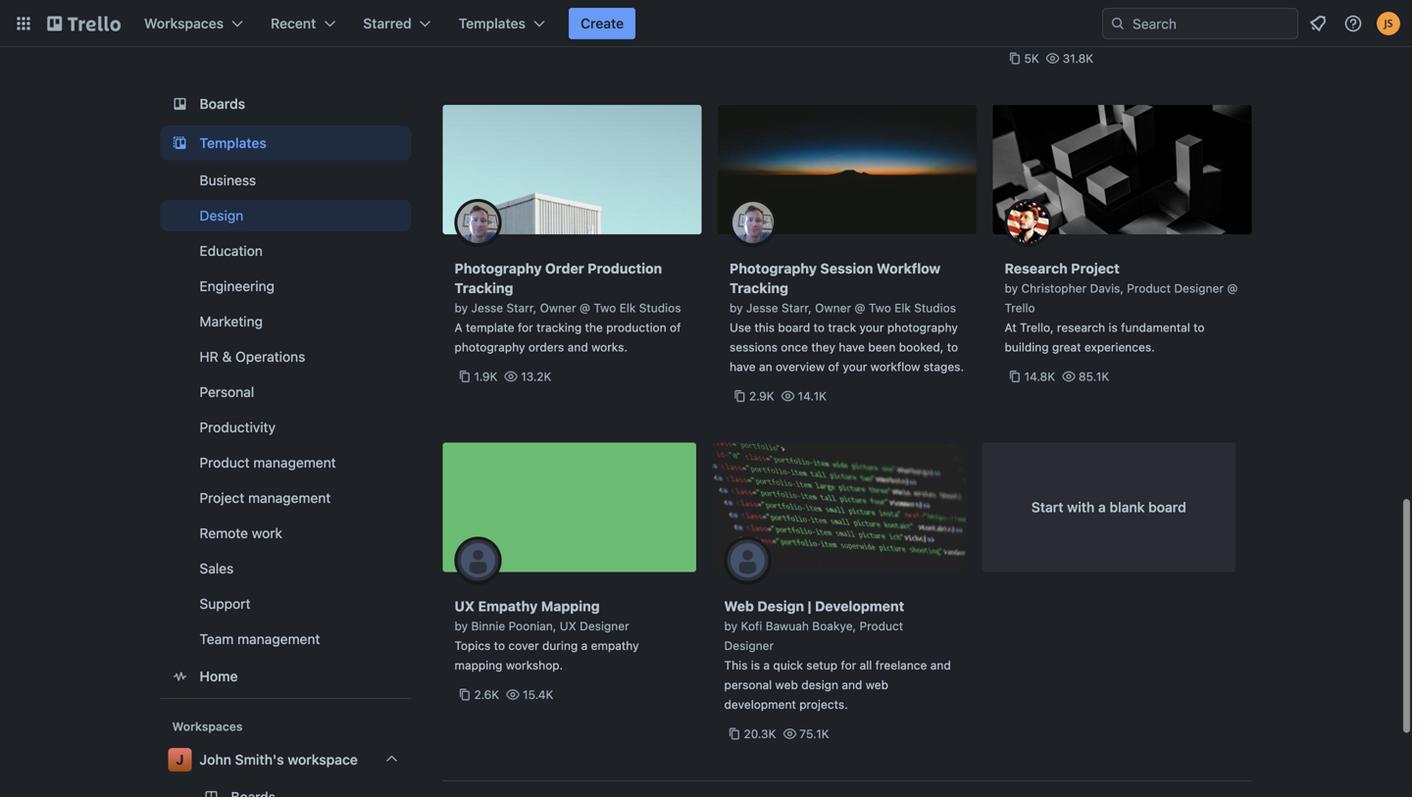 Task type: locate. For each thing, give the bounding box(es) containing it.
2 vertical spatial product
[[860, 620, 904, 633]]

1 horizontal spatial ux
[[560, 620, 577, 633]]

web
[[724, 598, 754, 615]]

a right during
[[581, 639, 588, 653]]

2 elk from the left
[[895, 301, 911, 315]]

your
[[860, 321, 884, 335], [843, 360, 868, 374]]

starr, up template
[[507, 301, 537, 315]]

board up the once
[[778, 321, 811, 335]]

and inside photography order production tracking by jesse starr, owner @ two elk studios a template for tracking the production of photography orders and works.
[[568, 340, 588, 354]]

0 vertical spatial templates
[[459, 15, 526, 31]]

by for photography session workflow tracking
[[730, 301, 743, 315]]

is up experiences.
[[1109, 321, 1118, 335]]

1 horizontal spatial elk
[[895, 301, 911, 315]]

team management link
[[160, 624, 412, 655]]

0 horizontal spatial design
[[200, 207, 244, 224]]

owner inside the photography session workflow tracking by jesse starr, owner @ two elk studios use this board to track your photography sessions once they have been booked, to have an overview of your workflow stages.
[[815, 301, 852, 315]]

workshop.
[[506, 659, 563, 672]]

starr, inside photography order production tracking by jesse starr, owner @ two elk studios a template for tracking the production of photography orders and works.
[[507, 301, 537, 315]]

jesse inside the photography session workflow tracking by jesse starr, owner @ two elk studios use this board to track your photography sessions once they have been booked, to have an overview of your workflow stages.
[[747, 301, 779, 315]]

jesse
[[471, 301, 503, 315], [747, 301, 779, 315]]

two inside photography order production tracking by jesse starr, owner @ two elk studios a template for tracking the production of photography orders and works.
[[594, 301, 616, 315]]

0 vertical spatial and
[[568, 340, 588, 354]]

for inside web design | development by kofi bawuah boakye, product designer this is a quick setup for all freelance and personal web design and web development projects.
[[841, 659, 857, 672]]

2 starr, from the left
[[782, 301, 812, 315]]

tracking up this
[[730, 280, 789, 296]]

0 horizontal spatial photography
[[455, 340, 525, 354]]

photography inside the photography session workflow tracking by jesse starr, owner @ two elk studios use this board to track your photography sessions once they have been booked, to have an overview of your workflow stages.
[[730, 260, 817, 277]]

1 vertical spatial for
[[841, 659, 857, 672]]

starr, inside the photography session workflow tracking by jesse starr, owner @ two elk studios use this board to track your photography sessions once they have been booked, to have an overview of your workflow stages.
[[782, 301, 812, 315]]

is inside web design | development by kofi bawuah boakye, product designer this is a quick setup for all freelance and personal web design and web development projects.
[[751, 659, 760, 672]]

home link
[[160, 659, 412, 695]]

and down all
[[842, 678, 863, 692]]

1 horizontal spatial product
[[860, 620, 904, 633]]

1 vertical spatial of
[[829, 360, 840, 374]]

tracking for photography order production tracking
[[455, 280, 514, 296]]

1 horizontal spatial studios
[[915, 301, 956, 315]]

1 vertical spatial designer
[[580, 620, 629, 633]]

education link
[[160, 235, 412, 267]]

1 horizontal spatial photography
[[888, 321, 958, 335]]

team
[[200, 631, 234, 647]]

once
[[781, 340, 808, 354]]

1 horizontal spatial designer
[[724, 639, 774, 653]]

two up the
[[594, 301, 616, 315]]

workflow
[[871, 360, 921, 374]]

starr, up the once
[[782, 301, 812, 315]]

tracking for photography session workflow tracking
[[730, 280, 789, 296]]

a inside start with a blank board button
[[1099, 499, 1106, 516]]

studios inside photography order production tracking by jesse starr, owner @ two elk studios a template for tracking the production of photography orders and works.
[[639, 301, 681, 315]]

by
[[1005, 282, 1018, 295], [455, 301, 468, 315], [730, 301, 743, 315], [455, 620, 468, 633], [724, 620, 738, 633]]

0 vertical spatial board
[[778, 321, 811, 335]]

0 horizontal spatial @
[[580, 301, 591, 315]]

photography down template
[[455, 340, 525, 354]]

start with a blank board
[[1032, 499, 1187, 516]]

binnie poonian, ux designer image
[[455, 537, 502, 584]]

1 vertical spatial project
[[200, 490, 245, 506]]

of inside the photography session workflow tracking by jesse starr, owner @ two elk studios use this board to track your photography sessions once they have been booked, to have an overview of your workflow stages.
[[829, 360, 840, 374]]

1 vertical spatial photography
[[455, 340, 525, 354]]

remote
[[200, 525, 248, 542]]

0 horizontal spatial photography
[[455, 260, 542, 277]]

and
[[568, 340, 588, 354], [931, 659, 951, 672], [842, 678, 863, 692]]

1 vertical spatial is
[[751, 659, 760, 672]]

@ inside photography order production tracking by jesse starr, owner @ two elk studios a template for tracking the production of photography orders and works.
[[580, 301, 591, 315]]

|
[[808, 598, 812, 615]]

starred button
[[351, 8, 443, 39]]

design down business
[[200, 207, 244, 224]]

templates up business
[[200, 135, 267, 151]]

owner
[[540, 301, 576, 315], [815, 301, 852, 315]]

photography inside photography order production tracking by jesse starr, owner @ two elk studios a template for tracking the production of photography orders and works.
[[455, 260, 542, 277]]

1 web from the left
[[776, 678, 798, 692]]

by up use
[[730, 301, 743, 315]]

1 vertical spatial and
[[931, 659, 951, 672]]

photography session workflow tracking by jesse starr, owner @ two elk studios use this board to track your photography sessions once they have been booked, to have an overview of your workflow stages.
[[730, 260, 964, 374]]

design
[[200, 207, 244, 224], [758, 598, 805, 615]]

1 horizontal spatial for
[[841, 659, 857, 672]]

to right fundamental
[[1194, 321, 1205, 335]]

recent
[[271, 15, 316, 31]]

1 horizontal spatial is
[[1109, 321, 1118, 335]]

templates up 83.9k at the left top of page
[[459, 15, 526, 31]]

empathy
[[591, 639, 639, 653]]

design
[[802, 678, 839, 692]]

1 vertical spatial board
[[1149, 499, 1187, 516]]

have down "sessions"
[[730, 360, 756, 374]]

tracking up template
[[455, 280, 514, 296]]

setup
[[807, 659, 838, 672]]

research
[[1005, 260, 1068, 277]]

jesse up this
[[747, 301, 779, 315]]

1 horizontal spatial a
[[764, 659, 770, 672]]

primary element
[[0, 0, 1413, 47]]

0 horizontal spatial designer
[[580, 620, 629, 633]]

of down "they"
[[829, 360, 840, 374]]

to down binnie
[[494, 639, 505, 653]]

product inside web design | development by kofi bawuah boakye, product designer this is a quick setup for all freelance and personal web design and web development projects.
[[860, 620, 904, 633]]

product
[[1127, 282, 1171, 295], [200, 455, 250, 471], [860, 620, 904, 633]]

1 horizontal spatial have
[[839, 340, 865, 354]]

owner inside photography order production tracking by jesse starr, owner @ two elk studios a template for tracking the production of photography orders and works.
[[540, 301, 576, 315]]

2 horizontal spatial @
[[1228, 282, 1238, 295]]

designer down kofi
[[724, 639, 774, 653]]

by up trello on the top of page
[[1005, 282, 1018, 295]]

by inside photography order production tracking by jesse starr, owner @ two elk studios a template for tracking the production of photography orders and works.
[[455, 301, 468, 315]]

photography for photography order production tracking
[[455, 260, 542, 277]]

project up remote
[[200, 490, 245, 506]]

1 horizontal spatial board
[[1149, 499, 1187, 516]]

1 horizontal spatial owner
[[815, 301, 852, 315]]

two inside the photography session workflow tracking by jesse starr, owner @ two elk studios use this board to track your photography sessions once they have been booked, to have an overview of your workflow stages.
[[869, 301, 892, 315]]

0 horizontal spatial owner
[[540, 301, 576, 315]]

have
[[839, 340, 865, 354], [730, 360, 756, 374]]

photography inside the photography session workflow tracking by jesse starr, owner @ two elk studios use this board to track your photography sessions once they have been booked, to have an overview of your workflow stages.
[[888, 321, 958, 335]]

product down productivity
[[200, 455, 250, 471]]

elk up production
[[620, 301, 636, 315]]

board
[[778, 321, 811, 335], [1149, 499, 1187, 516]]

0 vertical spatial project
[[1072, 260, 1120, 277]]

management for project management
[[248, 490, 331, 506]]

this
[[724, 659, 748, 672]]

elk inside the photography session workflow tracking by jesse starr, owner @ two elk studios use this board to track your photography sessions once they have been booked, to have an overview of your workflow stages.
[[895, 301, 911, 315]]

and down the
[[568, 340, 588, 354]]

web
[[776, 678, 798, 692], [866, 678, 889, 692]]

home
[[200, 669, 238, 685]]

been
[[869, 340, 896, 354]]

1 vertical spatial ux
[[560, 620, 577, 633]]

they
[[812, 340, 836, 354]]

a inside ux empathy mapping by binnie poonian, ux designer topics to cover during a empathy mapping workshop.
[[581, 639, 588, 653]]

1 studios from the left
[[639, 301, 681, 315]]

1 horizontal spatial tracking
[[730, 280, 789, 296]]

elk
[[620, 301, 636, 315], [895, 301, 911, 315]]

session
[[821, 260, 874, 277]]

photography inside photography order production tracking by jesse starr, owner @ two elk studios a template for tracking the production of photography orders and works.
[[455, 340, 525, 354]]

0 horizontal spatial tracking
[[455, 280, 514, 296]]

jesse up template
[[471, 301, 503, 315]]

start with a blank board button
[[982, 443, 1236, 572]]

studios up production
[[639, 301, 681, 315]]

2 horizontal spatial designer
[[1175, 282, 1224, 295]]

85.1k
[[1079, 370, 1110, 384]]

product up fundamental
[[1127, 282, 1171, 295]]

14.8k
[[1025, 370, 1056, 384]]

engineering
[[200, 278, 275, 294]]

two for production
[[594, 301, 616, 315]]

0 horizontal spatial templates
[[200, 135, 267, 151]]

jesse for photography order production tracking
[[471, 301, 503, 315]]

workspaces button
[[132, 8, 255, 39]]

and right "freelance"
[[931, 659, 951, 672]]

0 horizontal spatial board
[[778, 321, 811, 335]]

studios up booked,
[[915, 301, 956, 315]]

by inside research project by christopher davis, product designer @ trello at trello, research is fundamental to building great experiences.
[[1005, 282, 1018, 295]]

tracking
[[537, 321, 582, 335]]

for up 'orders'
[[518, 321, 533, 335]]

1 vertical spatial design
[[758, 598, 805, 615]]

1 horizontal spatial jesse
[[747, 301, 779, 315]]

sales link
[[160, 553, 412, 585]]

0 horizontal spatial and
[[568, 340, 588, 354]]

1 tracking from the left
[[455, 280, 514, 296]]

designer up fundamental
[[1175, 282, 1224, 295]]

web down quick
[[776, 678, 798, 692]]

1 horizontal spatial @
[[855, 301, 866, 315]]

management down product management link
[[248, 490, 331, 506]]

starr,
[[507, 301, 537, 315], [782, 301, 812, 315]]

14.1k
[[798, 389, 827, 403]]

1 vertical spatial product
[[200, 455, 250, 471]]

remote work
[[200, 525, 282, 542]]

2 horizontal spatial a
[[1099, 499, 1106, 516]]

0 vertical spatial product
[[1127, 282, 1171, 295]]

hr & operations
[[200, 349, 305, 365]]

1 owner from the left
[[540, 301, 576, 315]]

1 vertical spatial a
[[581, 639, 588, 653]]

@ for photography session workflow tracking
[[855, 301, 866, 315]]

by for web design | development
[[724, 620, 738, 633]]

elk down the workflow
[[895, 301, 911, 315]]

a inside web design | development by kofi bawuah boakye, product designer this is a quick setup for all freelance and personal web design and web development projects.
[[764, 659, 770, 672]]

0 horizontal spatial of
[[670, 321, 681, 335]]

0 horizontal spatial is
[[751, 659, 760, 672]]

31.8k
[[1063, 52, 1094, 65]]

personal
[[200, 384, 254, 400]]

1 horizontal spatial of
[[829, 360, 840, 374]]

track
[[828, 321, 857, 335]]

0 vertical spatial ux
[[455, 598, 475, 615]]

engineering link
[[160, 271, 412, 302]]

by up the a
[[455, 301, 468, 315]]

building
[[1005, 340, 1049, 354]]

by inside ux empathy mapping by binnie poonian, ux designer topics to cover during a empathy mapping workshop.
[[455, 620, 468, 633]]

owner for session
[[815, 301, 852, 315]]

1 horizontal spatial project
[[1072, 260, 1120, 277]]

research
[[1057, 321, 1106, 335]]

workspaces up the board icon
[[144, 15, 224, 31]]

0 vertical spatial management
[[253, 455, 336, 471]]

0 vertical spatial workspaces
[[144, 15, 224, 31]]

of right production
[[670, 321, 681, 335]]

2 vertical spatial management
[[238, 631, 320, 647]]

designer up empathy
[[580, 620, 629, 633]]

back to home image
[[47, 8, 121, 39]]

to inside ux empathy mapping by binnie poonian, ux designer topics to cover during a empathy mapping workshop.
[[494, 639, 505, 653]]

0 vertical spatial is
[[1109, 321, 1118, 335]]

product down "development"
[[860, 620, 904, 633]]

elk for photography order production tracking
[[620, 301, 636, 315]]

photography down jesse starr, owner @ two elk studios icon
[[730, 260, 817, 277]]

starr, for order
[[507, 301, 537, 315]]

2 jesse from the left
[[747, 301, 779, 315]]

by up "topics"
[[455, 620, 468, 633]]

tracking inside the photography session workflow tracking by jesse starr, owner @ two elk studios use this board to track your photography sessions once they have been booked, to have an overview of your workflow stages.
[[730, 280, 789, 296]]

photography up booked,
[[888, 321, 958, 335]]

1 horizontal spatial web
[[866, 678, 889, 692]]

to inside research project by christopher davis, product designer @ trello at trello, research is fundamental to building great experiences.
[[1194, 321, 1205, 335]]

workspace
[[288, 752, 358, 768]]

home image
[[168, 665, 192, 689]]

1 photography from the left
[[455, 260, 542, 277]]

project up davis,
[[1072, 260, 1120, 277]]

photography order production tracking by jesse starr, owner @ two elk studios a template for tracking the production of photography orders and works.
[[455, 260, 681, 354]]

0 vertical spatial have
[[839, 340, 865, 354]]

a left quick
[[764, 659, 770, 672]]

poonian,
[[509, 620, 557, 633]]

product management link
[[160, 447, 412, 479]]

1 horizontal spatial design
[[758, 598, 805, 615]]

starred
[[363, 15, 412, 31]]

1 starr, from the left
[[507, 301, 537, 315]]

0 horizontal spatial a
[[581, 639, 588, 653]]

1 elk from the left
[[620, 301, 636, 315]]

1 horizontal spatial two
[[869, 301, 892, 315]]

photography down jesse starr, owner @ two elk studios image
[[455, 260, 542, 277]]

overview
[[776, 360, 825, 374]]

0 horizontal spatial starr,
[[507, 301, 537, 315]]

2 owner from the left
[[815, 301, 852, 315]]

by inside web design | development by kofi bawuah boakye, product designer this is a quick setup for all freelance and personal web design and web development projects.
[[724, 620, 738, 633]]

5k
[[1025, 52, 1040, 65]]

design up bawuah
[[758, 598, 805, 615]]

jesse inside photography order production tracking by jesse starr, owner @ two elk studios a template for tracking the production of photography orders and works.
[[471, 301, 503, 315]]

for inside photography order production tracking by jesse starr, owner @ two elk studios a template for tracking the production of photography orders and works.
[[518, 321, 533, 335]]

1 horizontal spatial templates
[[459, 15, 526, 31]]

2 vertical spatial and
[[842, 678, 863, 692]]

0 horizontal spatial jesse
[[471, 301, 503, 315]]

1 vertical spatial templates
[[200, 135, 267, 151]]

development
[[724, 698, 796, 712]]

ux down mapping
[[560, 620, 577, 633]]

orders
[[529, 340, 564, 354]]

two up the been
[[869, 301, 892, 315]]

1 horizontal spatial photography
[[730, 260, 817, 277]]

owner up 'tracking'
[[540, 301, 576, 315]]

designer
[[1175, 282, 1224, 295], [580, 620, 629, 633], [724, 639, 774, 653]]

board inside button
[[1149, 499, 1187, 516]]

0 vertical spatial for
[[518, 321, 533, 335]]

to up stages.
[[947, 340, 959, 354]]

tracking inside photography order production tracking by jesse starr, owner @ two elk studios a template for tracking the production of photography orders and works.
[[455, 280, 514, 296]]

1 vertical spatial have
[[730, 360, 756, 374]]

0 horizontal spatial studios
[[639, 301, 681, 315]]

your left workflow
[[843, 360, 868, 374]]

0 vertical spatial photography
[[888, 321, 958, 335]]

0 horizontal spatial ux
[[455, 598, 475, 615]]

studios for photography order production tracking
[[639, 301, 681, 315]]

for left all
[[841, 659, 857, 672]]

0 horizontal spatial product
[[200, 455, 250, 471]]

management
[[253, 455, 336, 471], [248, 490, 331, 506], [238, 631, 320, 647]]

1 vertical spatial workspaces
[[172, 720, 243, 734]]

use
[[730, 321, 751, 335]]

a
[[1099, 499, 1106, 516], [581, 639, 588, 653], [764, 659, 770, 672]]

fundamental
[[1121, 321, 1191, 335]]

john
[[200, 752, 231, 768]]

photography
[[455, 260, 542, 277], [730, 260, 817, 277]]

by left kofi
[[724, 620, 738, 633]]

open information menu image
[[1344, 14, 1364, 33]]

2 vertical spatial designer
[[724, 639, 774, 653]]

0 vertical spatial a
[[1099, 499, 1106, 516]]

recent button
[[259, 8, 348, 39]]

have down track
[[839, 340, 865, 354]]

1 horizontal spatial starr,
[[782, 301, 812, 315]]

your up the been
[[860, 321, 884, 335]]

studios inside the photography session workflow tracking by jesse starr, owner @ two elk studios use this board to track your photography sessions once they have been booked, to have an overview of your workflow stages.
[[915, 301, 956, 315]]

2 photography from the left
[[730, 260, 817, 277]]

works.
[[592, 340, 628, 354]]

0 horizontal spatial elk
[[620, 301, 636, 315]]

is right this
[[751, 659, 760, 672]]

2 tracking from the left
[[730, 280, 789, 296]]

0 horizontal spatial have
[[730, 360, 756, 374]]

web down all
[[866, 678, 889, 692]]

2 horizontal spatial product
[[1127, 282, 1171, 295]]

a right with
[[1099, 499, 1106, 516]]

workspaces up john
[[172, 720, 243, 734]]

elk for photography session workflow tracking
[[895, 301, 911, 315]]

1 jesse from the left
[[471, 301, 503, 315]]

0 notifications image
[[1307, 12, 1330, 35]]

2 two from the left
[[869, 301, 892, 315]]

management down support link
[[238, 631, 320, 647]]

board right blank
[[1149, 499, 1187, 516]]

elk inside photography order production tracking by jesse starr, owner @ two elk studios a template for tracking the production of photography orders and works.
[[620, 301, 636, 315]]

team management
[[200, 631, 320, 647]]

by inside the photography session workflow tracking by jesse starr, owner @ two elk studios use this board to track your photography sessions once they have been booked, to have an overview of your workflow stages.
[[730, 301, 743, 315]]

1 two from the left
[[594, 301, 616, 315]]

0 vertical spatial of
[[670, 321, 681, 335]]

1 vertical spatial management
[[248, 490, 331, 506]]

ux up binnie
[[455, 598, 475, 615]]

2 vertical spatial a
[[764, 659, 770, 672]]

0 horizontal spatial for
[[518, 321, 533, 335]]

trello,
[[1020, 321, 1054, 335]]

0 horizontal spatial web
[[776, 678, 798, 692]]

jesse starr, owner @ two elk studios image
[[730, 199, 777, 246]]

john smith (johnsmith38824343) image
[[1377, 12, 1401, 35]]

owner up track
[[815, 301, 852, 315]]

@ inside the photography session workflow tracking by jesse starr, owner @ two elk studios use this board to track your photography sessions once they have been booked, to have an overview of your workflow stages.
[[855, 301, 866, 315]]

0 vertical spatial designer
[[1175, 282, 1224, 295]]

0 horizontal spatial two
[[594, 301, 616, 315]]

2 studios from the left
[[915, 301, 956, 315]]

management down productivity link
[[253, 455, 336, 471]]

1 horizontal spatial and
[[842, 678, 863, 692]]

2 horizontal spatial and
[[931, 659, 951, 672]]



Task type: describe. For each thing, give the bounding box(es) containing it.
support link
[[160, 589, 412, 620]]

personal link
[[160, 377, 412, 408]]

project management link
[[160, 483, 412, 514]]

business
[[200, 172, 256, 188]]

&
[[222, 349, 232, 365]]

a for web design | development
[[764, 659, 770, 672]]

mapping
[[455, 659, 503, 672]]

photography for photography session workflow tracking
[[730, 260, 817, 277]]

0 horizontal spatial project
[[200, 490, 245, 506]]

2.9k
[[750, 389, 775, 403]]

with
[[1068, 499, 1095, 516]]

remote work link
[[160, 518, 412, 549]]

topics
[[455, 639, 491, 653]]

product management
[[200, 455, 336, 471]]

board inside the photography session workflow tracking by jesse starr, owner @ two elk studios use this board to track your photography sessions once they have been booked, to have an overview of your workflow stages.
[[778, 321, 811, 335]]

at
[[1005, 321, 1017, 335]]

@ inside research project by christopher davis, product designer @ trello at trello, research is fundamental to building great experiences.
[[1228, 282, 1238, 295]]

75.1k
[[800, 727, 830, 741]]

stages.
[[924, 360, 964, 374]]

0 vertical spatial your
[[860, 321, 884, 335]]

jesse starr, owner @ two elk studios image
[[455, 199, 502, 246]]

Search field
[[1126, 9, 1298, 38]]

15.4k
[[523, 688, 554, 702]]

workspaces inside popup button
[[144, 15, 224, 31]]

the
[[585, 321, 603, 335]]

christopher davis, product designer @ trello image
[[1005, 199, 1052, 246]]

management for team management
[[238, 631, 320, 647]]

empathy
[[478, 598, 538, 615]]

is inside research project by christopher davis, product designer @ trello at trello, research is fundamental to building great experiences.
[[1109, 321, 1118, 335]]

production
[[606, 321, 667, 335]]

starr, for session
[[782, 301, 812, 315]]

by for photography order production tracking
[[455, 301, 468, 315]]

template board image
[[168, 131, 192, 155]]

production
[[588, 260, 662, 277]]

20.3k
[[744, 727, 776, 741]]

management for product management
[[253, 455, 336, 471]]

personal
[[724, 678, 772, 692]]

sessions
[[730, 340, 778, 354]]

template
[[466, 321, 515, 335]]

christopher
[[1022, 282, 1087, 295]]

0 vertical spatial design
[[200, 207, 244, 224]]

ux empathy mapping by binnie poonian, ux designer topics to cover during a empathy mapping workshop.
[[455, 598, 639, 672]]

marketing
[[200, 313, 263, 330]]

productivity link
[[160, 412, 412, 443]]

experiences.
[[1085, 340, 1155, 354]]

to up "they"
[[814, 321, 825, 335]]

create
[[581, 15, 624, 31]]

research project by christopher davis, product designer @ trello at trello, research is fundamental to building great experiences.
[[1005, 260, 1238, 354]]

productivity
[[200, 419, 276, 436]]

business link
[[160, 165, 412, 196]]

cover
[[509, 639, 539, 653]]

blank
[[1110, 499, 1145, 516]]

of inside photography order production tracking by jesse starr, owner @ two elk studios a template for tracking the production of photography orders and works.
[[670, 321, 681, 335]]

binnie
[[471, 620, 505, 633]]

during
[[543, 639, 578, 653]]

83.9k
[[474, 32, 507, 46]]

product inside product management link
[[200, 455, 250, 471]]

projects.
[[800, 698, 848, 712]]

templates button
[[447, 8, 557, 39]]

design link
[[160, 200, 412, 232]]

web design | development by kofi bawuah boakye, product designer this is a quick setup for all freelance and personal web design and web development projects.
[[724, 598, 951, 712]]

templates link
[[160, 126, 412, 161]]

designer inside research project by christopher davis, product designer @ trello at trello, research is fundamental to building great experiences.
[[1175, 282, 1224, 295]]

search image
[[1111, 16, 1126, 31]]

j
[[176, 752, 184, 768]]

designer inside web design | development by kofi bawuah boakye, product designer this is a quick setup for all freelance and personal web design and web development projects.
[[724, 639, 774, 653]]

kofi bawuah boakye, product designer image
[[724, 537, 772, 584]]

order
[[545, 260, 584, 277]]

13.2k
[[521, 370, 552, 384]]

this
[[755, 321, 775, 335]]

product inside research project by christopher davis, product designer @ trello at trello, research is fundamental to building great experiences.
[[1127, 282, 1171, 295]]

two for workflow
[[869, 301, 892, 315]]

trello
[[1005, 301, 1036, 315]]

project inside research project by christopher davis, product designer @ trello at trello, research is fundamental to building great experiences.
[[1072, 260, 1120, 277]]

development
[[815, 598, 905, 615]]

a for ux empathy mapping
[[581, 639, 588, 653]]

marketing link
[[160, 306, 412, 337]]

jesse for photography session workflow tracking
[[747, 301, 779, 315]]

all
[[860, 659, 872, 672]]

boakye,
[[813, 620, 857, 633]]

studios for photography session workflow tracking
[[915, 301, 956, 315]]

design inside web design | development by kofi bawuah boakye, product designer this is a quick setup for all freelance and personal web design and web development projects.
[[758, 598, 805, 615]]

1 vertical spatial your
[[843, 360, 868, 374]]

a
[[455, 321, 463, 335]]

owner for order
[[540, 301, 576, 315]]

kofi
[[741, 620, 763, 633]]

bawuah
[[766, 620, 809, 633]]

hr & operations link
[[160, 341, 412, 373]]

hr
[[200, 349, 219, 365]]

templates inside popup button
[[459, 15, 526, 31]]

boards link
[[160, 86, 412, 122]]

1.9k
[[474, 370, 498, 384]]

start
[[1032, 499, 1064, 516]]

quick
[[773, 659, 803, 672]]

smith's
[[235, 752, 284, 768]]

work
[[252, 525, 282, 542]]

2.6k
[[474, 688, 500, 702]]

2 web from the left
[[866, 678, 889, 692]]

@ for photography order production tracking
[[580, 301, 591, 315]]

davis,
[[1090, 282, 1124, 295]]

designer inside ux empathy mapping by binnie poonian, ux designer topics to cover during a empathy mapping workshop.
[[580, 620, 629, 633]]

board image
[[168, 92, 192, 116]]



Task type: vqa. For each thing, say whether or not it's contained in the screenshot.


